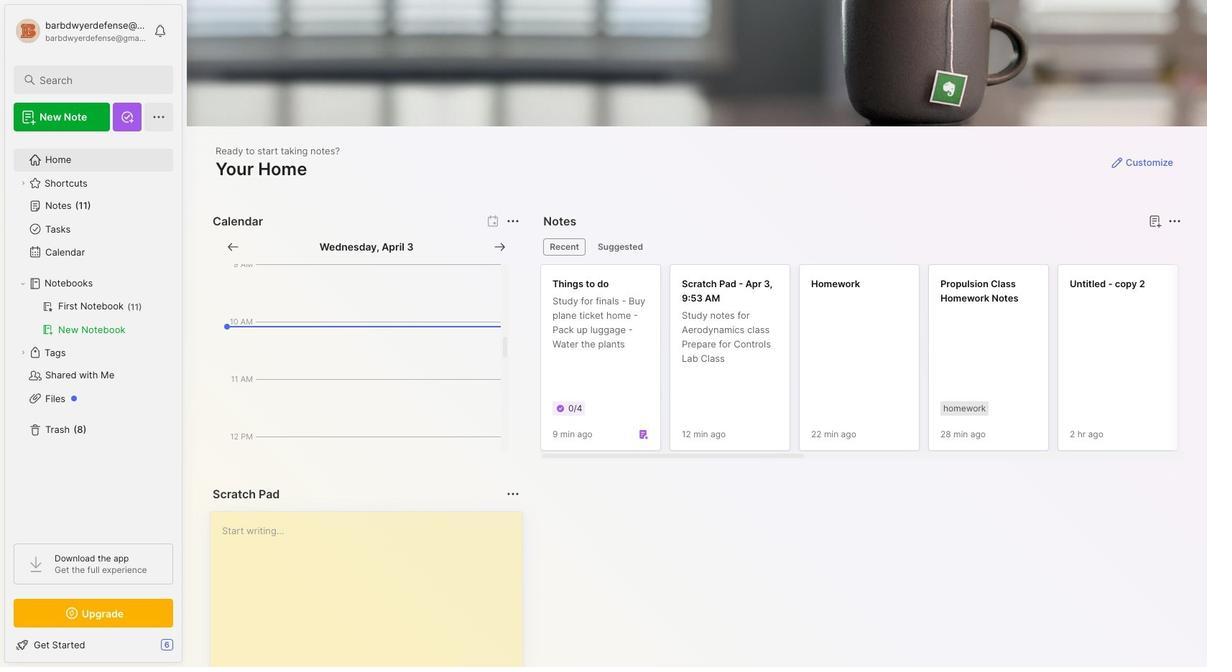 Task type: vqa. For each thing, say whether or not it's contained in the screenshot.
My Tasks
no



Task type: describe. For each thing, give the bounding box(es) containing it.
more actions image
[[505, 486, 522, 503]]

Start writing… text field
[[222, 512, 522, 668]]

none search field inside main element
[[40, 71, 160, 88]]

expand notebooks image
[[19, 280, 27, 288]]



Task type: locate. For each thing, give the bounding box(es) containing it.
Choose date to view field
[[320, 240, 414, 254]]

2 more actions image from the left
[[1166, 213, 1184, 230]]

None search field
[[40, 71, 160, 88]]

1 more actions image from the left
[[505, 213, 522, 230]]

0 horizontal spatial more actions image
[[505, 213, 522, 230]]

Search text field
[[40, 73, 160, 87]]

main element
[[0, 0, 187, 668]]

Account field
[[14, 17, 147, 45]]

tree inside main element
[[5, 140, 182, 531]]

more actions image
[[505, 213, 522, 230], [1166, 213, 1184, 230]]

group
[[14, 295, 172, 341]]

tab
[[544, 239, 586, 256], [592, 239, 650, 256]]

group inside tree
[[14, 295, 172, 341]]

More actions field
[[503, 211, 523, 231], [1165, 211, 1185, 231], [503, 484, 523, 505]]

row group
[[541, 264, 1207, 460]]

tree
[[5, 140, 182, 531]]

1 horizontal spatial more actions image
[[1166, 213, 1184, 230]]

2 tab from the left
[[592, 239, 650, 256]]

tab list
[[544, 239, 1179, 256]]

click to collapse image
[[181, 641, 192, 658]]

0 horizontal spatial tab
[[544, 239, 586, 256]]

1 horizontal spatial tab
[[592, 239, 650, 256]]

Help and Learning task checklist field
[[5, 634, 182, 657]]

expand tags image
[[19, 349, 27, 357]]

1 tab from the left
[[544, 239, 586, 256]]



